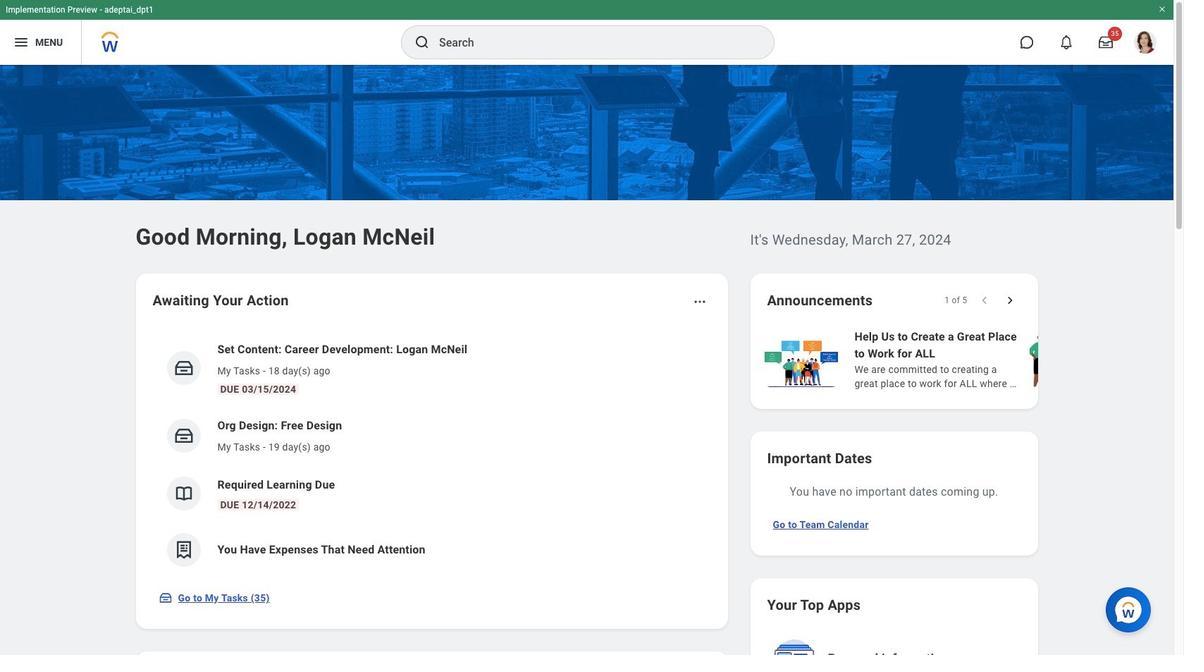 Task type: describe. For each thing, give the bounding box(es) containing it.
chevron left small image
[[978, 293, 992, 307]]

inbox large image
[[1099, 35, 1113, 49]]

dashboard expenses image
[[173, 539, 194, 561]]

0 horizontal spatial list
[[153, 330, 711, 578]]

1 horizontal spatial list
[[762, 327, 1185, 392]]

close environment banner image
[[1158, 5, 1167, 13]]

notifications large image
[[1060, 35, 1074, 49]]

search image
[[414, 34, 431, 51]]



Task type: locate. For each thing, give the bounding box(es) containing it.
inbox image
[[173, 357, 194, 379]]

main content
[[0, 65, 1185, 655]]

chevron right small image
[[1003, 293, 1017, 307]]

list
[[762, 327, 1185, 392], [153, 330, 711, 578]]

Search Workday  search field
[[439, 27, 745, 58]]

1 vertical spatial inbox image
[[158, 591, 172, 605]]

inbox image
[[173, 425, 194, 446], [158, 591, 172, 605]]

0 vertical spatial inbox image
[[173, 425, 194, 446]]

1 horizontal spatial inbox image
[[173, 425, 194, 446]]

profile logan mcneil image
[[1135, 31, 1157, 56]]

justify image
[[13, 34, 30, 51]]

status
[[945, 295, 968, 306]]

banner
[[0, 0, 1174, 65]]

related actions image
[[693, 295, 707, 309]]

book open image
[[173, 483, 194, 504]]

0 horizontal spatial inbox image
[[158, 591, 172, 605]]



Task type: vqa. For each thing, say whether or not it's contained in the screenshot.
the bottommost Tasks
no



